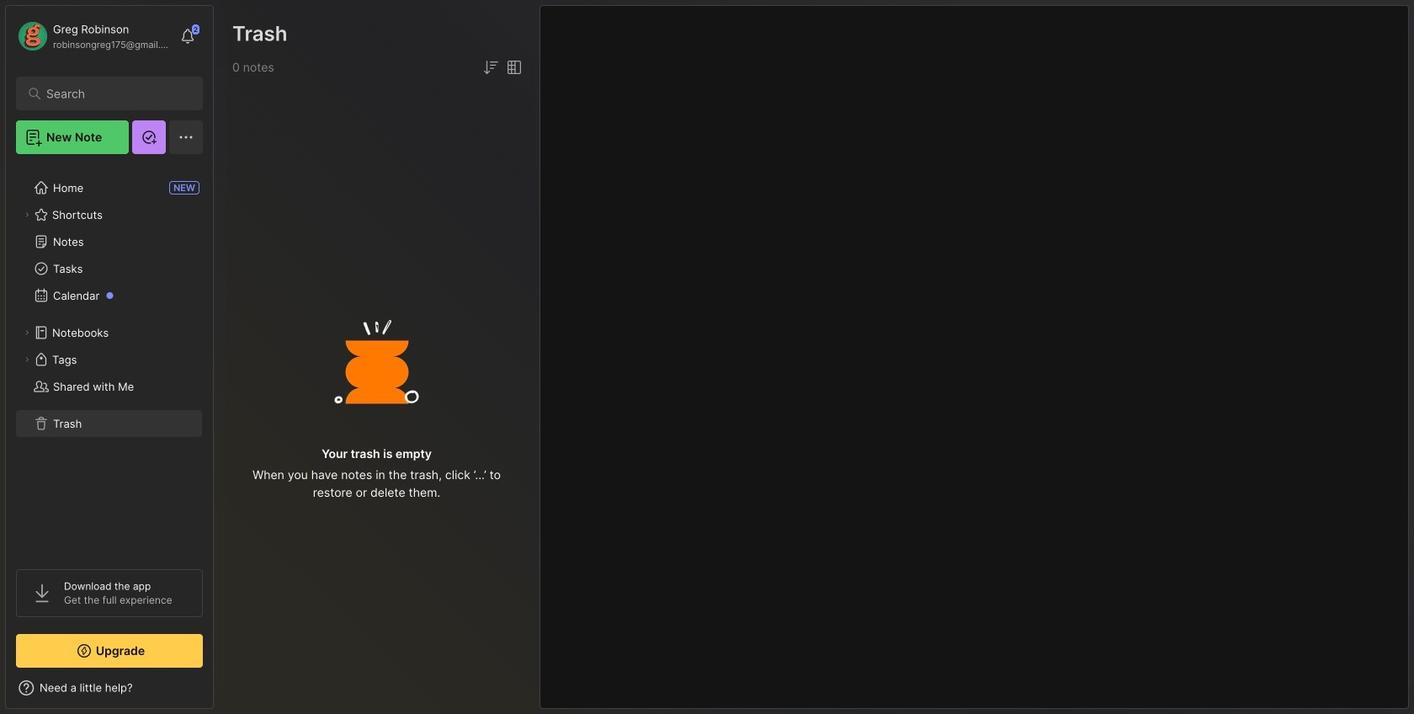 Task type: locate. For each thing, give the bounding box(es) containing it.
Account field
[[16, 19, 172, 53]]

tree inside main element
[[6, 164, 213, 554]]

Search text field
[[46, 86, 181, 102]]

None search field
[[46, 83, 181, 104]]

expand tags image
[[22, 355, 32, 365]]

tree
[[6, 164, 213, 554]]



Task type: vqa. For each thing, say whether or not it's contained in the screenshot.
group
no



Task type: describe. For each thing, give the bounding box(es) containing it.
main element
[[0, 0, 219, 714]]

none search field inside main element
[[46, 83, 181, 104]]

View options field
[[501, 57, 525, 77]]

click to collapse image
[[213, 683, 225, 703]]

Sort options field
[[481, 57, 501, 77]]

expand notebooks image
[[22, 328, 32, 338]]

WHAT'S NEW field
[[6, 675, 213, 702]]

note window - loading element
[[540, 5, 1410, 709]]



